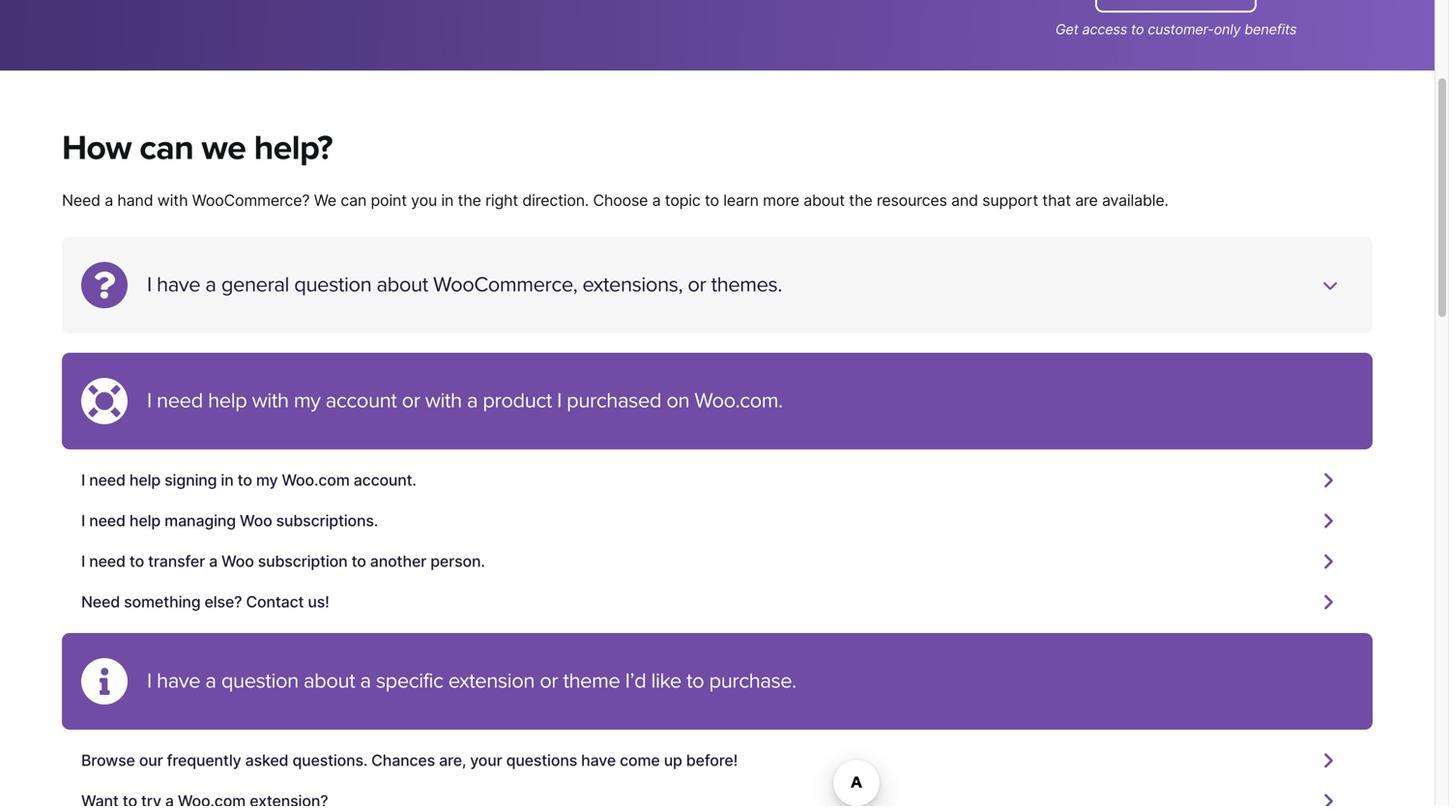 Task type: describe. For each thing, give the bounding box(es) containing it.
3 angle right image from the top
[[1323, 593, 1335, 612]]

a left general
[[205, 272, 216, 298]]

that
[[1043, 191, 1072, 210]]

a left topic
[[652, 191, 661, 210]]

questions.
[[293, 752, 368, 771]]

1 vertical spatial or
[[402, 389, 420, 414]]

direction.
[[523, 191, 589, 210]]

i have a general question about woocommerce, extensions, or themes.
[[147, 272, 782, 298]]

are,
[[439, 752, 466, 771]]

i for i need to transfer a woo subscription to another person.
[[81, 552, 85, 571]]

i have a question about a specific extension or theme i'd like to purchase.
[[147, 669, 797, 695]]

frequently
[[167, 752, 241, 771]]

help?
[[254, 128, 333, 169]]

transfer
[[148, 552, 205, 571]]

a left the hand
[[105, 191, 113, 210]]

2 the from the left
[[849, 191, 873, 210]]

browse
[[81, 752, 135, 771]]

account
[[326, 389, 397, 414]]

i'd
[[625, 669, 646, 695]]

customer-
[[1148, 21, 1215, 38]]

to left learn
[[705, 191, 719, 210]]

angle right image for woo
[[1323, 552, 1335, 572]]

are
[[1076, 191, 1098, 210]]

we
[[202, 128, 246, 169]]

i for i have a general question about woocommerce, extensions, or themes.
[[147, 272, 152, 298]]

1 vertical spatial question
[[221, 669, 299, 695]]

product
[[483, 389, 552, 414]]

signing
[[165, 471, 217, 490]]

woo.com
[[282, 471, 350, 490]]

support
[[983, 191, 1039, 210]]

2 horizontal spatial with
[[425, 389, 462, 414]]

something
[[124, 593, 201, 612]]

subscription
[[258, 552, 348, 571]]

1 horizontal spatial can
[[341, 191, 367, 210]]

topic
[[665, 191, 701, 210]]

need for need a hand with woocommerce? we can point you in the right direction. choose a topic to learn more about the resources and support that are available.
[[62, 191, 101, 210]]

need something else? contact us!
[[81, 593, 329, 612]]

asked
[[245, 752, 289, 771]]

to right 'access' on the top right of the page
[[1132, 21, 1145, 38]]

i for i need help with my account or with a product i purchased on woo.com.
[[147, 389, 152, 414]]

i need help signing in to my woo.com account. link
[[81, 469, 1323, 493]]

point
[[371, 191, 407, 210]]

else?
[[205, 593, 242, 612]]

question icon image
[[81, 262, 128, 309]]

questions
[[506, 752, 578, 771]]

more
[[763, 191, 800, 210]]

only
[[1215, 21, 1241, 38]]

0 vertical spatial question
[[294, 272, 372, 298]]

account.
[[354, 471, 417, 490]]

woocommerce?
[[192, 191, 310, 210]]

1 horizontal spatial about
[[377, 272, 428, 298]]

need something else? contact us! link
[[81, 591, 1323, 614]]

like
[[651, 669, 682, 695]]

a inside 'link'
[[209, 552, 218, 571]]

hand
[[117, 191, 153, 210]]

extension
[[449, 669, 535, 695]]

0 vertical spatial woo
[[240, 512, 272, 531]]

up
[[664, 752, 683, 771]]

need for i need help with my account or with a product i purchased on woo.com.
[[157, 389, 203, 414]]

access
[[1083, 21, 1128, 38]]

woo inside 'link'
[[222, 552, 254, 571]]

i need help managing woo subscriptions.
[[81, 512, 378, 531]]

or for extensions,
[[688, 272, 706, 298]]

you
[[411, 191, 437, 210]]

purchased
[[567, 389, 662, 414]]

have for i have a question about a specific extension or theme i'd like to purchase.
[[157, 669, 200, 695]]



Task type: locate. For each thing, give the bounding box(es) containing it.
woocommerce,
[[433, 272, 578, 298]]

or left theme on the bottom of the page
[[540, 669, 558, 695]]

a
[[105, 191, 113, 210], [652, 191, 661, 210], [205, 272, 216, 298], [467, 389, 478, 414], [209, 552, 218, 571], [205, 669, 216, 695], [360, 669, 371, 695]]

i need help managing woo subscriptions. link
[[81, 510, 1323, 533]]

with for hand
[[157, 191, 188, 210]]

0 vertical spatial help
[[208, 389, 247, 414]]

angle right image
[[1323, 512, 1335, 531], [1323, 552, 1335, 572], [1323, 593, 1335, 612], [1323, 752, 1335, 771]]

have right the 'question icon'
[[157, 272, 200, 298]]

i for i need help signing in to my woo.com account.
[[81, 471, 85, 490]]

person.
[[431, 552, 485, 571]]

to left transfer
[[130, 552, 144, 571]]

browse our frequently asked questions. chances are, your questions have come up before!
[[81, 752, 738, 771]]

1 the from the left
[[458, 191, 481, 210]]

2 angle right image from the top
[[1323, 552, 1335, 572]]

help up i need help signing in to my woo.com account.
[[208, 389, 247, 414]]

i need to transfer a woo subscription to another person.
[[81, 552, 485, 571]]

with left product
[[425, 389, 462, 414]]

1 vertical spatial in
[[221, 471, 234, 490]]

help icon image
[[81, 378, 128, 425]]

us!
[[308, 593, 329, 612]]

1 horizontal spatial the
[[849, 191, 873, 210]]

i for i need help managing woo subscriptions.
[[81, 512, 85, 531]]

how can we help?
[[62, 128, 333, 169]]

a down need something else? contact us!
[[205, 669, 216, 695]]

woo down i need help managing woo subscriptions. on the bottom left of page
[[222, 552, 254, 571]]

before!
[[687, 752, 738, 771]]

1 vertical spatial my
[[256, 471, 278, 490]]

chances
[[372, 752, 435, 771]]

a left specific
[[360, 669, 371, 695]]

extensions,
[[583, 272, 683, 298]]

or for extension
[[540, 669, 558, 695]]

have for i have a general question about woocommerce, extensions, or themes.
[[157, 272, 200, 298]]

to left another
[[352, 552, 366, 571]]

i need to transfer a woo subscription to another person. link
[[81, 551, 1323, 574]]

help up transfer
[[130, 512, 161, 531]]

we
[[314, 191, 337, 210]]

2 vertical spatial help
[[130, 512, 161, 531]]

2 horizontal spatial about
[[804, 191, 845, 210]]

1 horizontal spatial with
[[252, 389, 289, 414]]

help inside i need help managing woo subscriptions. link
[[130, 512, 161, 531]]

on
[[667, 389, 690, 414]]

benefits
[[1245, 21, 1297, 38]]

help for signing
[[130, 471, 161, 490]]

get access to customer-only benefits
[[1056, 21, 1297, 38]]

i
[[147, 272, 152, 298], [147, 389, 152, 414], [557, 389, 562, 414], [81, 471, 85, 490], [81, 512, 85, 531], [81, 552, 85, 571], [147, 669, 152, 695]]

need
[[157, 389, 203, 414], [89, 471, 126, 490], [89, 512, 126, 531], [89, 552, 126, 571]]

question up asked
[[221, 669, 299, 695]]

1 vertical spatial have
[[157, 669, 200, 695]]

angle right image
[[1323, 471, 1335, 491], [1323, 792, 1335, 807]]

managing
[[165, 512, 236, 531]]

2 angle right image from the top
[[1323, 792, 1335, 807]]

help for with
[[208, 389, 247, 414]]

2 vertical spatial have
[[581, 752, 616, 771]]

0 vertical spatial can
[[140, 128, 193, 169]]

can left we
[[140, 128, 193, 169]]

in
[[441, 191, 454, 210], [221, 471, 234, 490]]

about
[[804, 191, 845, 210], [377, 272, 428, 298], [304, 669, 355, 695]]

need down help icon
[[89, 471, 126, 490]]

help for managing
[[130, 512, 161, 531]]

0 horizontal spatial in
[[221, 471, 234, 490]]

0 vertical spatial need
[[62, 191, 101, 210]]

1 vertical spatial angle right image
[[1323, 792, 1335, 807]]

woo.com.
[[695, 389, 783, 414]]

or left themes.
[[688, 272, 706, 298]]

in inside i need help signing in to my woo.com account. link
[[221, 471, 234, 490]]

or
[[688, 272, 706, 298], [402, 389, 420, 414], [540, 669, 558, 695]]

contact
[[246, 593, 304, 612]]

0 horizontal spatial about
[[304, 669, 355, 695]]

need inside 'link'
[[81, 593, 120, 612]]

i need help signing in to my woo.com account.
[[81, 471, 417, 490]]

can
[[140, 128, 193, 169], [341, 191, 367, 210]]

4 angle right image from the top
[[1323, 752, 1335, 771]]

themes.
[[711, 272, 782, 298]]

about up questions.
[[304, 669, 355, 695]]

i need help with my account or with a product i purchased on woo.com.
[[147, 389, 783, 414]]

need for i need to transfer a woo subscription to another person.
[[89, 552, 126, 571]]

about down point
[[377, 272, 428, 298]]

0 vertical spatial angle right image
[[1323, 471, 1335, 491]]

available.
[[1103, 191, 1169, 210]]

choose
[[593, 191, 648, 210]]

info icon image
[[81, 659, 128, 705]]

right
[[486, 191, 518, 210]]

can right we
[[341, 191, 367, 210]]

1 vertical spatial woo
[[222, 552, 254, 571]]

browse our frequently asked questions. chances are, your questions have come up before! link
[[81, 750, 1323, 773]]

to inside i need help signing in to my woo.com account. link
[[238, 471, 252, 490]]

question
[[294, 272, 372, 298], [221, 669, 299, 695]]

woo
[[240, 512, 272, 531], [222, 552, 254, 571]]

i for i have a question about a specific extension or theme i'd like to purchase.
[[147, 669, 152, 695]]

come
[[620, 752, 660, 771]]

need right help icon
[[157, 389, 203, 414]]

i inside i need help managing woo subscriptions. link
[[81, 512, 85, 531]]

have right info icon
[[157, 669, 200, 695]]

my
[[294, 389, 321, 414], [256, 471, 278, 490]]

have left come
[[581, 752, 616, 771]]

a right transfer
[[209, 552, 218, 571]]

2 vertical spatial about
[[304, 669, 355, 695]]

help inside i need help signing in to my woo.com account. link
[[130, 471, 161, 490]]

your
[[470, 752, 503, 771]]

1 angle right image from the top
[[1323, 512, 1335, 531]]

my left woo.com
[[256, 471, 278, 490]]

0 vertical spatial or
[[688, 272, 706, 298]]

angle right image for chances
[[1323, 752, 1335, 771]]

about right the more
[[804, 191, 845, 210]]

how
[[62, 128, 131, 169]]

i inside i need help signing in to my woo.com account. link
[[81, 471, 85, 490]]

learn
[[724, 191, 759, 210]]

another
[[370, 552, 427, 571]]

specific
[[376, 669, 443, 695]]

our
[[139, 752, 163, 771]]

or right account
[[402, 389, 420, 414]]

1 vertical spatial can
[[341, 191, 367, 210]]

the left right
[[458, 191, 481, 210]]

and
[[952, 191, 979, 210]]

to
[[1132, 21, 1145, 38], [705, 191, 719, 210], [238, 471, 252, 490], [130, 552, 144, 571], [352, 552, 366, 571], [687, 669, 704, 695]]

general
[[221, 272, 289, 298]]

0 vertical spatial have
[[157, 272, 200, 298]]

woo down i need help signing in to my woo.com account.
[[240, 512, 272, 531]]

0 horizontal spatial can
[[140, 128, 193, 169]]

help
[[208, 389, 247, 414], [130, 471, 161, 490], [130, 512, 161, 531]]

i inside i need to transfer a woo subscription to another person. 'link'
[[81, 552, 85, 571]]

to up i need help managing woo subscriptions. on the bottom left of page
[[238, 471, 252, 490]]

0 horizontal spatial with
[[157, 191, 188, 210]]

1 vertical spatial help
[[130, 471, 161, 490]]

2 horizontal spatial or
[[688, 272, 706, 298]]

purchase.
[[709, 669, 797, 695]]

0 horizontal spatial my
[[256, 471, 278, 490]]

1 horizontal spatial my
[[294, 389, 321, 414]]

1 angle right image from the top
[[1323, 471, 1335, 491]]

with for help
[[252, 389, 289, 414]]

need for need something else? contact us!
[[81, 593, 120, 612]]

need for i need help signing in to my woo.com account.
[[89, 471, 126, 490]]

help left signing
[[130, 471, 161, 490]]

0 vertical spatial in
[[441, 191, 454, 210]]

get
[[1056, 21, 1079, 38]]

with
[[157, 191, 188, 210], [252, 389, 289, 414], [425, 389, 462, 414]]

my left account
[[294, 389, 321, 414]]

a left product
[[467, 389, 478, 414]]

need left something
[[81, 593, 120, 612]]

to right the like
[[687, 669, 704, 695]]

with up i need help signing in to my woo.com account.
[[252, 389, 289, 414]]

need left the hand
[[62, 191, 101, 210]]

have
[[157, 272, 200, 298], [157, 669, 200, 695], [581, 752, 616, 771]]

need up something
[[89, 552, 126, 571]]

1 horizontal spatial in
[[441, 191, 454, 210]]

1 vertical spatial about
[[377, 272, 428, 298]]

need inside 'link'
[[89, 552, 126, 571]]

0 horizontal spatial or
[[402, 389, 420, 414]]

1 vertical spatial need
[[81, 593, 120, 612]]

question right general
[[294, 272, 372, 298]]

need for i need help managing woo subscriptions.
[[89, 512, 126, 531]]

need left managing
[[89, 512, 126, 531]]

2 vertical spatial or
[[540, 669, 558, 695]]

theme
[[563, 669, 620, 695]]

need a hand with woocommerce? we can point you in the right direction. choose a topic to learn more about the resources and support that are available.
[[62, 191, 1169, 210]]

0 vertical spatial about
[[804, 191, 845, 210]]

0 vertical spatial my
[[294, 389, 321, 414]]

the left resources
[[849, 191, 873, 210]]

need
[[62, 191, 101, 210], [81, 593, 120, 612]]

resources
[[877, 191, 948, 210]]

in right signing
[[221, 471, 234, 490]]

with right the hand
[[157, 191, 188, 210]]

angle right image for subscriptions.
[[1323, 512, 1335, 531]]

in right 'you'
[[441, 191, 454, 210]]

subscriptions.
[[276, 512, 378, 531]]

the
[[458, 191, 481, 210], [849, 191, 873, 210]]

0 horizontal spatial the
[[458, 191, 481, 210]]

1 horizontal spatial or
[[540, 669, 558, 695]]



Task type: vqa. For each thing, say whether or not it's contained in the screenshot.
Search icon
no



